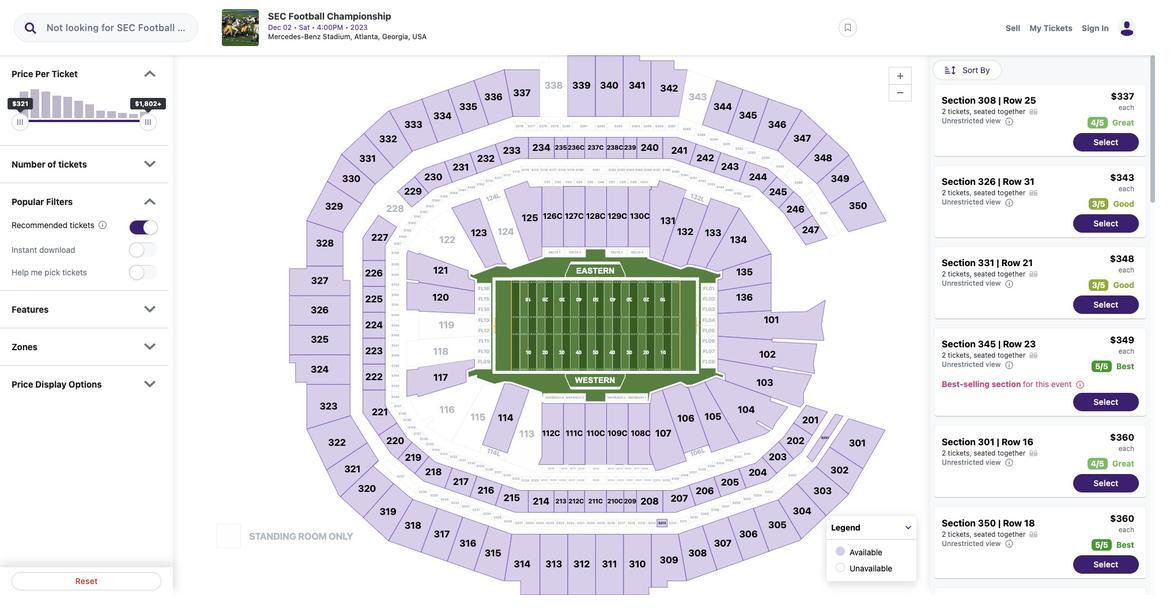 Task type: describe. For each thing, give the bounding box(es) containing it.
, inside sec football championship dec 02 • sat • 4:00pm • 2023 mercedes-benz stadium , atlanta, georgia, usa
[[350, 32, 353, 41]]

per
[[35, 69, 50, 79]]

section for section 308 | row 25
[[942, 95, 976, 106]]

select button for | row 31
[[1074, 214, 1139, 233]]

available
[[850, 548, 883, 558]]

seated for 301
[[974, 449, 996, 458]]

unrestricted view for 345
[[942, 361, 1001, 369]]

best-selling section
[[942, 379, 1021, 389]]

filters
[[46, 197, 73, 207]]

georgia,
[[382, 32, 410, 41]]

2 tickets , seated together for 331
[[942, 270, 1026, 279]]

view for 326
[[986, 198, 1001, 207]]

| for | row 16
[[997, 437, 1000, 447]]

championship
[[327, 11, 391, 21]]

tooltip image for 326
[[1005, 198, 1014, 207]]

sec
[[268, 11, 286, 21]]

4 select from the top
[[1094, 397, 1119, 407]]

tickets right pick
[[62, 267, 87, 277]]

section 308 | row 25
[[942, 95, 1036, 106]]

tickets for section 350 | row 18
[[948, 530, 970, 539]]

each for | row 23
[[1119, 347, 1135, 356]]

unrestricted for 345
[[942, 361, 984, 369]]

seated for 345
[[974, 351, 996, 360]]

select button for | row 18
[[1074, 556, 1139, 574]]

tickets down filters
[[70, 220, 94, 230]]

unrestricted for 301
[[942, 458, 984, 467]]

legend
[[831, 523, 861, 533]]

326
[[978, 177, 996, 187]]

section 350 | row 18
[[942, 518, 1035, 529]]

2 tickets , seated together for 308
[[942, 107, 1026, 116]]

zones
[[12, 342, 37, 352]]

select for | row 16
[[1094, 479, 1119, 489]]

350
[[978, 518, 996, 529]]

my tickets
[[1030, 23, 1073, 33]]

2 tickets , seated together for 345
[[942, 351, 1026, 360]]

sell link
[[1006, 23, 1021, 33]]

instant download
[[12, 245, 75, 255]]

$337
[[1111, 91, 1135, 101]]

| for | row 31
[[998, 177, 1001, 187]]

popular filters
[[12, 197, 73, 207]]

seated for 350
[[974, 530, 996, 539]]

download
[[39, 245, 75, 255]]

benz
[[304, 32, 321, 41]]

seated for 326
[[974, 189, 996, 197]]

best for $349
[[1117, 362, 1135, 371]]

, for section 345 | row 23
[[970, 351, 972, 360]]

select button for | row 21
[[1074, 296, 1139, 314]]

selling
[[964, 379, 990, 389]]

in
[[1102, 23, 1109, 33]]

select for | row 31
[[1094, 219, 1119, 228]]

tickets for section 331 | row 21
[[948, 270, 970, 279]]

sort
[[963, 65, 979, 75]]

section 326 | row 31
[[942, 177, 1035, 187]]

view for 301
[[986, 458, 1001, 467]]

, for section 308 | row 25
[[970, 107, 972, 116]]

price display options
[[12, 379, 102, 390]]

tooltip image right the event
[[1076, 381, 1085, 390]]

event
[[1052, 379, 1072, 389]]

sign
[[1082, 23, 1100, 33]]

$1,802+
[[135, 100, 161, 107]]

2 tickets , seated together for 350
[[942, 530, 1026, 539]]

help
[[12, 267, 29, 277]]

section for section 345 | row 23
[[942, 339, 976, 350]]

number of tickets
[[12, 159, 87, 170]]

stadium
[[323, 32, 350, 41]]

atlanta,
[[354, 32, 380, 41]]

sat
[[299, 23, 310, 32]]

my tickets link
[[1030, 23, 1073, 33]]

row for 25
[[1004, 95, 1023, 106]]

331
[[978, 258, 995, 268]]

my
[[1030, 23, 1042, 33]]

sign in link
[[1082, 23, 1109, 33]]

2 for section 326 | row 31
[[942, 189, 946, 197]]

2023
[[350, 23, 368, 32]]

for this event
[[1023, 379, 1072, 389]]

308
[[978, 95, 997, 106]]

02
[[283, 23, 292, 32]]

select button for | row 16
[[1074, 475, 1139, 493]]

tooltip image for 301
[[1005, 458, 1014, 468]]

sort by
[[963, 65, 990, 75]]

sell
[[1006, 23, 1021, 33]]

view for 345
[[986, 361, 1001, 369]]

| for | row 18
[[999, 518, 1001, 529]]

tooltip image for 345
[[1005, 361, 1014, 370]]

18
[[1025, 518, 1035, 529]]

unrestricted view for 301
[[942, 458, 1001, 467]]

301
[[978, 437, 995, 447]]

together for 25
[[998, 107, 1026, 116]]

of
[[48, 159, 56, 170]]

, for section 301 | row 16
[[970, 449, 972, 458]]

4/5 for $337
[[1091, 118, 1105, 127]]

great for $337
[[1113, 118, 1135, 127]]

usa
[[412, 32, 427, 41]]

seated for 331
[[974, 270, 996, 279]]

popular
[[12, 197, 44, 207]]

sort by button
[[933, 60, 1002, 80]]

tickets
[[1044, 23, 1073, 33]]

21
[[1023, 258, 1033, 268]]

16
[[1023, 437, 1034, 447]]

, for section 326 | row 31
[[970, 189, 972, 197]]

row for 18
[[1003, 518, 1022, 529]]

unrestricted view for 350
[[942, 539, 1001, 548]]

$348
[[1110, 254, 1135, 264]]

section for section 326 | row 31
[[942, 177, 976, 187]]

features
[[12, 304, 49, 315]]

recommended
[[12, 220, 68, 230]]

each for | row 16
[[1119, 445, 1135, 453]]

tickets for section 308 | row 25
[[948, 107, 970, 116]]

sec football championship tickets image
[[222, 9, 259, 46]]

together for 31
[[998, 189, 1026, 197]]

sec football championship dec 02 • sat • 4:00pm • 2023 mercedes-benz stadium , atlanta, georgia, usa
[[268, 11, 427, 41]]

$321
[[12, 100, 28, 107]]

good for $348
[[1114, 280, 1135, 290]]



Task type: locate. For each thing, give the bounding box(es) containing it.
2 unrestricted from the top
[[942, 198, 984, 207]]

$343
[[1111, 172, 1135, 183]]

5 section from the top
[[942, 437, 976, 447]]

unrestricted for 331
[[942, 279, 984, 288]]

$360 for | row 16
[[1110, 433, 1135, 443]]

1 view from the top
[[986, 117, 1001, 125]]

| for | row 23
[[999, 339, 1001, 350]]

seated for 308
[[974, 107, 996, 116]]

, for section 331 | row 21
[[970, 270, 972, 279]]

1 tooltip image from the top
[[1005, 279, 1014, 289]]

•
[[294, 23, 297, 32], [312, 23, 315, 32], [345, 23, 349, 32]]

unrestricted for 308
[[942, 117, 984, 125]]

2 up best-
[[942, 351, 946, 360]]

section 345 | row 23
[[942, 339, 1036, 350]]

unrestricted view for 326
[[942, 198, 1001, 207]]

3 • from the left
[[345, 23, 349, 32]]

4 select button from the top
[[1074, 393, 1139, 412]]

seated down '301'
[[974, 449, 996, 458]]

2 $360 from the top
[[1110, 514, 1135, 524]]

1 great from the top
[[1113, 118, 1135, 127]]

| right 326
[[998, 177, 1001, 187]]

3/5 for $348
[[1092, 280, 1106, 290]]

3 each from the top
[[1119, 266, 1135, 274]]

recommended tickets
[[12, 220, 94, 230]]

help me pick tickets
[[12, 267, 87, 277]]

5/5
[[1095, 362, 1109, 371], [1095, 540, 1109, 550]]

unrestricted down "308"
[[942, 117, 984, 125]]

, down section 331 | row 21
[[970, 270, 972, 279]]

seated down 345
[[974, 351, 996, 360]]

2 2 from the top
[[942, 189, 946, 197]]

unrestricted view down "308"
[[942, 117, 1001, 125]]

together down 18
[[998, 530, 1026, 539]]

1 vertical spatial 4/5
[[1091, 459, 1105, 469]]

section left 345
[[942, 339, 976, 350]]

for
[[1023, 379, 1034, 389]]

1 vertical spatial best
[[1117, 540, 1135, 550]]

0 vertical spatial tooltip image
[[1005, 279, 1014, 289]]

3 together from the top
[[998, 270, 1026, 279]]

together down 16 at the right of the page
[[998, 449, 1026, 458]]

sec football championship link
[[268, 9, 427, 23]]

tooltip image down section 331 | row 21
[[1005, 279, 1014, 289]]

each
[[1119, 103, 1135, 112], [1119, 185, 1135, 193], [1119, 266, 1135, 274], [1119, 347, 1135, 356], [1119, 445, 1135, 453], [1119, 526, 1135, 535]]

, down section 326 | row 31
[[970, 189, 972, 197]]

| right "308"
[[999, 95, 1001, 106]]

1 vertical spatial tooltip image
[[1005, 458, 1014, 468]]

tickets down section 308 | row 25
[[948, 107, 970, 116]]

0 vertical spatial great
[[1113, 118, 1135, 127]]

together down 25
[[998, 107, 1026, 116]]

unrestricted down 350
[[942, 539, 984, 548]]

6 2 from the top
[[942, 530, 946, 539]]

good down $348
[[1114, 280, 1135, 290]]

$360 for | row 18
[[1110, 514, 1135, 524]]

reset button
[[12, 573, 161, 591]]

6 unrestricted from the top
[[942, 539, 984, 548]]

3 section from the top
[[942, 258, 976, 268]]

5 select button from the top
[[1074, 475, 1139, 493]]

2 tickets , seated together down 326
[[942, 189, 1026, 197]]

row left 23
[[1003, 339, 1022, 350]]

1 best from the top
[[1117, 362, 1135, 371]]

4 2 from the top
[[942, 351, 946, 360]]

good for $343
[[1114, 199, 1135, 209]]

each for | row 31
[[1119, 185, 1135, 193]]

|
[[999, 95, 1001, 106], [998, 177, 1001, 187], [997, 258, 1000, 268], [999, 339, 1001, 350], [997, 437, 1000, 447], [999, 518, 1001, 529]]

6 section from the top
[[942, 518, 976, 529]]

section for section 350 | row 18
[[942, 518, 976, 529]]

tooltip image up section
[[1005, 361, 1014, 370]]

tooltip image down section 308 | row 25
[[1005, 117, 1014, 126]]

tooltip image down section 350 | row 18
[[1005, 540, 1014, 549]]

3 seated from the top
[[974, 270, 996, 279]]

2 4/5 from the top
[[1091, 459, 1105, 469]]

| for | row 25
[[999, 95, 1001, 106]]

4 2 tickets , seated together from the top
[[942, 351, 1026, 360]]

unavailable
[[850, 564, 893, 574]]

good
[[1114, 199, 1135, 209], [1114, 280, 1135, 290]]

view
[[986, 117, 1001, 125], [986, 198, 1001, 207], [986, 279, 1001, 288], [986, 361, 1001, 369], [986, 458, 1001, 467], [986, 539, 1001, 548]]

view down section 331 | row 21
[[986, 279, 1001, 288]]

6 view from the top
[[986, 539, 1001, 548]]

row for 31
[[1003, 177, 1022, 187]]

6 unrestricted view from the top
[[942, 539, 1001, 548]]

2 tickets , seated together down '301'
[[942, 449, 1026, 458]]

reset
[[75, 577, 98, 586]]

2 select button from the top
[[1074, 214, 1139, 233]]

view down section 301 | row 16
[[986, 458, 1001, 467]]

together for 16
[[998, 449, 1026, 458]]

together down 23
[[998, 351, 1026, 360]]

3/5
[[1092, 199, 1106, 209], [1092, 280, 1106, 290]]

2 • from the left
[[312, 23, 315, 32]]

mercedes-
[[268, 32, 304, 41]]

best-
[[942, 379, 964, 389]]

1 select from the top
[[1094, 137, 1119, 147]]

view down section 350 | row 18
[[986, 539, 1001, 548]]

, down section 301 | row 16
[[970, 449, 972, 458]]

section
[[942, 95, 976, 106], [942, 177, 976, 187], [942, 258, 976, 268], [942, 339, 976, 350], [942, 437, 976, 447], [942, 518, 976, 529]]

| right 345
[[999, 339, 1001, 350]]

2 2 tickets , seated together from the top
[[942, 189, 1026, 197]]

| for | row 21
[[997, 258, 1000, 268]]

unrestricted view down 350
[[942, 539, 1001, 548]]

unrestricted up best-
[[942, 361, 984, 369]]

0 vertical spatial 5/5
[[1095, 362, 1109, 371]]

great for $360
[[1113, 459, 1135, 469]]

view down section 326 | row 31
[[986, 198, 1001, 207]]

unrestricted view for 308
[[942, 117, 1001, 125]]

2 down section 331 | row 21
[[942, 270, 946, 279]]

tooltip image for 331
[[1005, 279, 1014, 289]]

2 tickets , seated together down the 331
[[942, 270, 1026, 279]]

, down 2023
[[350, 32, 353, 41]]

6 select from the top
[[1094, 560, 1119, 570]]

2 tickets , seated together down 350
[[942, 530, 1026, 539]]

section left the 331
[[942, 258, 976, 268]]

view for 331
[[986, 279, 1001, 288]]

2 down section 308 | row 25
[[942, 107, 946, 116]]

view for 308
[[986, 117, 1001, 125]]

5 unrestricted view from the top
[[942, 458, 1001, 467]]

2 tickets , seated together down 345
[[942, 351, 1026, 360]]

5/5 for $349
[[1095, 362, 1109, 371]]

1 vertical spatial good
[[1114, 280, 1135, 290]]

section 301 | row 16
[[942, 437, 1034, 447]]

section left '301'
[[942, 437, 976, 447]]

unrestricted view down '301'
[[942, 458, 1001, 467]]

4 unrestricted from the top
[[942, 361, 984, 369]]

row left 16 at the right of the page
[[1002, 437, 1021, 447]]

2 good from the top
[[1114, 280, 1135, 290]]

mercedes-benz stadium link
[[268, 32, 350, 41]]

view down section 308 | row 25
[[986, 117, 1001, 125]]

price
[[12, 69, 33, 79], [12, 379, 33, 390]]

best for $360
[[1117, 540, 1135, 550]]

pick
[[45, 267, 60, 277]]

, down section 350 | row 18
[[970, 530, 972, 539]]

ticket
[[52, 69, 78, 79]]

1 seated from the top
[[974, 107, 996, 116]]

together for 21
[[998, 270, 1026, 279]]

31
[[1024, 177, 1035, 187]]

select button
[[1074, 133, 1139, 152], [1074, 214, 1139, 233], [1074, 296, 1139, 314], [1074, 393, 1139, 412], [1074, 475, 1139, 493], [1074, 556, 1139, 574]]

select button for | row 25
[[1074, 133, 1139, 152]]

section
[[992, 379, 1021, 389]]

dec
[[268, 23, 281, 32]]

section for section 331 | row 21
[[942, 258, 976, 268]]

seated down 350
[[974, 530, 996, 539]]

$360
[[1110, 433, 1135, 443], [1110, 514, 1135, 524]]

tooltip image for 308
[[1005, 117, 1014, 126]]

number
[[12, 159, 45, 170]]

0 vertical spatial price
[[12, 69, 33, 79]]

row left 18
[[1003, 518, 1022, 529]]

3 select from the top
[[1094, 300, 1119, 310]]

1 • from the left
[[294, 23, 297, 32]]

each for | row 21
[[1119, 266, 1135, 274]]

together for 18
[[998, 530, 1026, 539]]

2 for section 350 | row 18
[[942, 530, 946, 539]]

| right 350
[[999, 518, 1001, 529]]

tickets for section 301 | row 16
[[948, 449, 970, 458]]

2 each from the top
[[1119, 185, 1135, 193]]

select for | row 25
[[1094, 137, 1119, 147]]

• right 02
[[294, 23, 297, 32]]

3 select button from the top
[[1074, 296, 1139, 314]]

6 select button from the top
[[1074, 556, 1139, 574]]

6 seated from the top
[[974, 530, 996, 539]]

unrestricted view
[[942, 117, 1001, 125], [942, 198, 1001, 207], [942, 279, 1001, 288], [942, 361, 1001, 369], [942, 458, 1001, 467], [942, 539, 1001, 548]]

2 for section 301 | row 16
[[942, 449, 946, 458]]

me
[[31, 267, 42, 277]]

$349
[[1110, 335, 1135, 345]]

• left 2023
[[345, 23, 349, 32]]

Not looking for SEC Football Championship? search field
[[37, 14, 196, 42]]

row for 16
[[1002, 437, 1021, 447]]

row left 25
[[1004, 95, 1023, 106]]

2 for section 308 | row 25
[[942, 107, 946, 116]]

1 vertical spatial 5/5
[[1095, 540, 1109, 550]]

2 tickets , seated together for 301
[[942, 449, 1026, 458]]

2 price from the top
[[12, 379, 33, 390]]

price left per
[[12, 69, 33, 79]]

6 2 tickets , seated together from the top
[[942, 530, 1026, 539]]

1 unrestricted from the top
[[942, 117, 984, 125]]

3 2 tickets , seated together from the top
[[942, 270, 1026, 279]]

0 vertical spatial 3/5
[[1092, 199, 1106, 209]]

unrestricted down the 331
[[942, 279, 984, 288]]

| right the 331
[[997, 258, 1000, 268]]

6 each from the top
[[1119, 526, 1135, 535]]

tooltip image down section 326 | row 31
[[1005, 198, 1014, 207]]

23
[[1025, 339, 1036, 350]]

2 select from the top
[[1094, 219, 1119, 228]]

0 vertical spatial good
[[1114, 199, 1135, 209]]

2 together from the top
[[998, 189, 1026, 197]]

row left 21
[[1002, 258, 1021, 268]]

select for | row 21
[[1094, 300, 1119, 310]]

4 view from the top
[[986, 361, 1001, 369]]

1 5/5 from the top
[[1095, 362, 1109, 371]]

2 view from the top
[[986, 198, 1001, 207]]

section left "308"
[[942, 95, 976, 106]]

this
[[1036, 379, 1049, 389]]

2 down section 301 | row 16
[[942, 449, 946, 458]]

2 tickets , seated together down "308"
[[942, 107, 1026, 116]]

2 seated from the top
[[974, 189, 996, 197]]

section left 326
[[942, 177, 976, 187]]

2 tickets , seated together for 326
[[942, 189, 1026, 197]]

seated
[[974, 107, 996, 116], [974, 189, 996, 197], [974, 270, 996, 279], [974, 351, 996, 360], [974, 449, 996, 458], [974, 530, 996, 539]]

instant
[[12, 245, 37, 255]]

1 vertical spatial $360
[[1110, 514, 1135, 524]]

section 331 | row 21
[[942, 258, 1033, 268]]

25
[[1025, 95, 1036, 106]]

5 view from the top
[[986, 458, 1001, 467]]

1 3/5 from the top
[[1092, 199, 1106, 209]]

0 vertical spatial $360
[[1110, 433, 1135, 443]]

1 together from the top
[[998, 107, 1026, 116]]

tickets down section 331 | row 21
[[948, 270, 970, 279]]

unrestricted down '301'
[[942, 458, 984, 467]]

display
[[35, 379, 66, 390]]

legend button
[[827, 517, 917, 540]]

4 each from the top
[[1119, 347, 1135, 356]]

4 together from the top
[[998, 351, 1026, 360]]

unrestricted for 350
[[942, 539, 984, 548]]

5 seated from the top
[[974, 449, 996, 458]]

2
[[942, 107, 946, 116], [942, 189, 946, 197], [942, 270, 946, 279], [942, 351, 946, 360], [942, 449, 946, 458], [942, 530, 946, 539]]

5 2 from the top
[[942, 449, 946, 458]]

6 together from the top
[[998, 530, 1026, 539]]

,
[[350, 32, 353, 41], [970, 107, 972, 116], [970, 189, 972, 197], [970, 270, 972, 279], [970, 351, 972, 360], [970, 449, 972, 458], [970, 530, 972, 539]]

tickets up best-
[[948, 351, 970, 360]]

1 vertical spatial great
[[1113, 459, 1135, 469]]

tooltip image
[[1005, 279, 1014, 289], [1005, 458, 1014, 468], [1005, 540, 1014, 549]]

5 unrestricted from the top
[[942, 458, 984, 467]]

0 vertical spatial 4/5
[[1091, 118, 1105, 127]]

unrestricted view for 331
[[942, 279, 1001, 288]]

row left 31
[[1003, 177, 1022, 187]]

each for | row 18
[[1119, 526, 1135, 535]]

tickets right of
[[58, 159, 87, 170]]

1 vertical spatial 3/5
[[1092, 280, 1106, 290]]

, down section 345 | row 23
[[970, 351, 972, 360]]

together
[[998, 107, 1026, 116], [998, 189, 1026, 197], [998, 270, 1026, 279], [998, 351, 1026, 360], [998, 449, 1026, 458], [998, 530, 1026, 539]]

good down $343
[[1114, 199, 1135, 209]]

by
[[981, 65, 990, 75]]

4:00pm
[[317, 23, 343, 32]]

tickets down section 350 | row 18
[[948, 530, 970, 539]]

select for | row 18
[[1094, 560, 1119, 570]]

3 unrestricted view from the top
[[942, 279, 1001, 288]]

options
[[69, 379, 102, 390]]

4 unrestricted view from the top
[[942, 361, 1001, 369]]

unrestricted view down the 331
[[942, 279, 1001, 288]]

together down 31
[[998, 189, 1026, 197]]

3 2 from the top
[[942, 270, 946, 279]]

section left 350
[[942, 518, 976, 529]]

4 seated from the top
[[974, 351, 996, 360]]

tooltip image for 350
[[1005, 540, 1014, 549]]

unrestricted
[[942, 117, 984, 125], [942, 198, 984, 207], [942, 279, 984, 288], [942, 361, 984, 369], [942, 458, 984, 467], [942, 539, 984, 548]]

view for 350
[[986, 539, 1001, 548]]

1 2 from the top
[[942, 107, 946, 116]]

sign in
[[1082, 23, 1109, 33]]

price for price display options
[[12, 379, 33, 390]]

5 together from the top
[[998, 449, 1026, 458]]

2 great from the top
[[1113, 459, 1135, 469]]

select
[[1094, 137, 1119, 147], [1094, 219, 1119, 228], [1094, 300, 1119, 310], [1094, 397, 1119, 407], [1094, 479, 1119, 489], [1094, 560, 1119, 570]]

seated down the 331
[[974, 270, 996, 279]]

2 horizontal spatial •
[[345, 23, 349, 32]]

tickets for section 326 | row 31
[[948, 189, 970, 197]]

unrestricted view down 326
[[942, 198, 1001, 207]]

row
[[1004, 95, 1023, 106], [1003, 177, 1022, 187], [1002, 258, 1021, 268], [1003, 339, 1022, 350], [1002, 437, 1021, 447], [1003, 518, 1022, 529]]

| right '301'
[[997, 437, 1000, 447]]

row for 23
[[1003, 339, 1022, 350]]

2 best from the top
[[1117, 540, 1135, 550]]

1 2 tickets , seated together from the top
[[942, 107, 1026, 116]]

each for | row 25
[[1119, 103, 1135, 112]]

1 section from the top
[[942, 95, 976, 106]]

3 view from the top
[[986, 279, 1001, 288]]

5/5 for $360
[[1095, 540, 1109, 550]]

2 down section 350 | row 18
[[942, 530, 946, 539]]

5 each from the top
[[1119, 445, 1135, 453]]

tooltip image
[[1005, 117, 1014, 126], [1005, 198, 1014, 207], [1005, 361, 1014, 370], [1076, 381, 1085, 390]]

3 tooltip image from the top
[[1005, 540, 1014, 549]]

tickets down section 326 | row 31
[[948, 189, 970, 197]]

tooltip image down section 301 | row 16
[[1005, 458, 1014, 468]]

tickets down section 301 | row 16
[[948, 449, 970, 458]]

2 section from the top
[[942, 177, 976, 187]]

5 2 tickets , seated together from the top
[[942, 449, 1026, 458]]

price for price per ticket
[[12, 69, 33, 79]]

2 tooltip image from the top
[[1005, 458, 1014, 468]]

345
[[978, 339, 996, 350]]

seated down "308"
[[974, 107, 996, 116]]

view down section 345 | row 23
[[986, 361, 1001, 369]]

1 good from the top
[[1114, 199, 1135, 209]]

, down section 308 | row 25
[[970, 107, 972, 116]]

football
[[289, 11, 325, 21]]

1 4/5 from the top
[[1091, 118, 1105, 127]]

3/5 for $343
[[1092, 199, 1106, 209]]

4/5
[[1091, 118, 1105, 127], [1091, 459, 1105, 469]]

unrestricted view up the selling
[[942, 361, 1001, 369]]

2 3/5 from the top
[[1092, 280, 1106, 290]]

1 each from the top
[[1119, 103, 1135, 112]]

0 horizontal spatial •
[[294, 23, 297, 32]]

2 tickets , seated together
[[942, 107, 1026, 116], [942, 189, 1026, 197], [942, 270, 1026, 279], [942, 351, 1026, 360], [942, 449, 1026, 458], [942, 530, 1026, 539]]

1 horizontal spatial •
[[312, 23, 315, 32]]

seated down 326
[[974, 189, 996, 197]]

1 unrestricted view from the top
[[942, 117, 1001, 125]]

3 unrestricted from the top
[[942, 279, 984, 288]]

1 select button from the top
[[1074, 133, 1139, 152]]

together down 21
[[998, 270, 1026, 279]]

1 $360 from the top
[[1110, 433, 1135, 443]]

price left display
[[12, 379, 33, 390]]

tickets for section 345 | row 23
[[948, 351, 970, 360]]

2 vertical spatial tooltip image
[[1005, 540, 1014, 549]]

2 for section 345 | row 23
[[942, 351, 946, 360]]

2 5/5 from the top
[[1095, 540, 1109, 550]]

1 price from the top
[[12, 69, 33, 79]]

1 vertical spatial price
[[12, 379, 33, 390]]

together for 23
[[998, 351, 1026, 360]]

price per ticket
[[12, 69, 78, 79]]

5 select from the top
[[1094, 479, 1119, 489]]

unrestricted down 326
[[942, 198, 984, 207]]

unrestricted for 326
[[942, 198, 984, 207]]

tickets
[[948, 107, 970, 116], [58, 159, 87, 170], [948, 189, 970, 197], [70, 220, 94, 230], [62, 267, 87, 277], [948, 270, 970, 279], [948, 351, 970, 360], [948, 449, 970, 458], [948, 530, 970, 539]]

2 unrestricted view from the top
[[942, 198, 1001, 207]]

row for 21
[[1002, 258, 1021, 268]]

, for section 350 | row 18
[[970, 530, 972, 539]]

4/5 for $360
[[1091, 459, 1105, 469]]

4 section from the top
[[942, 339, 976, 350]]

• right the sat
[[312, 23, 315, 32]]

section for section 301 | row 16
[[942, 437, 976, 447]]

2 down section 326 | row 31
[[942, 189, 946, 197]]

0 vertical spatial best
[[1117, 362, 1135, 371]]



Task type: vqa. For each thing, say whether or not it's contained in the screenshot.
the 21
yes



